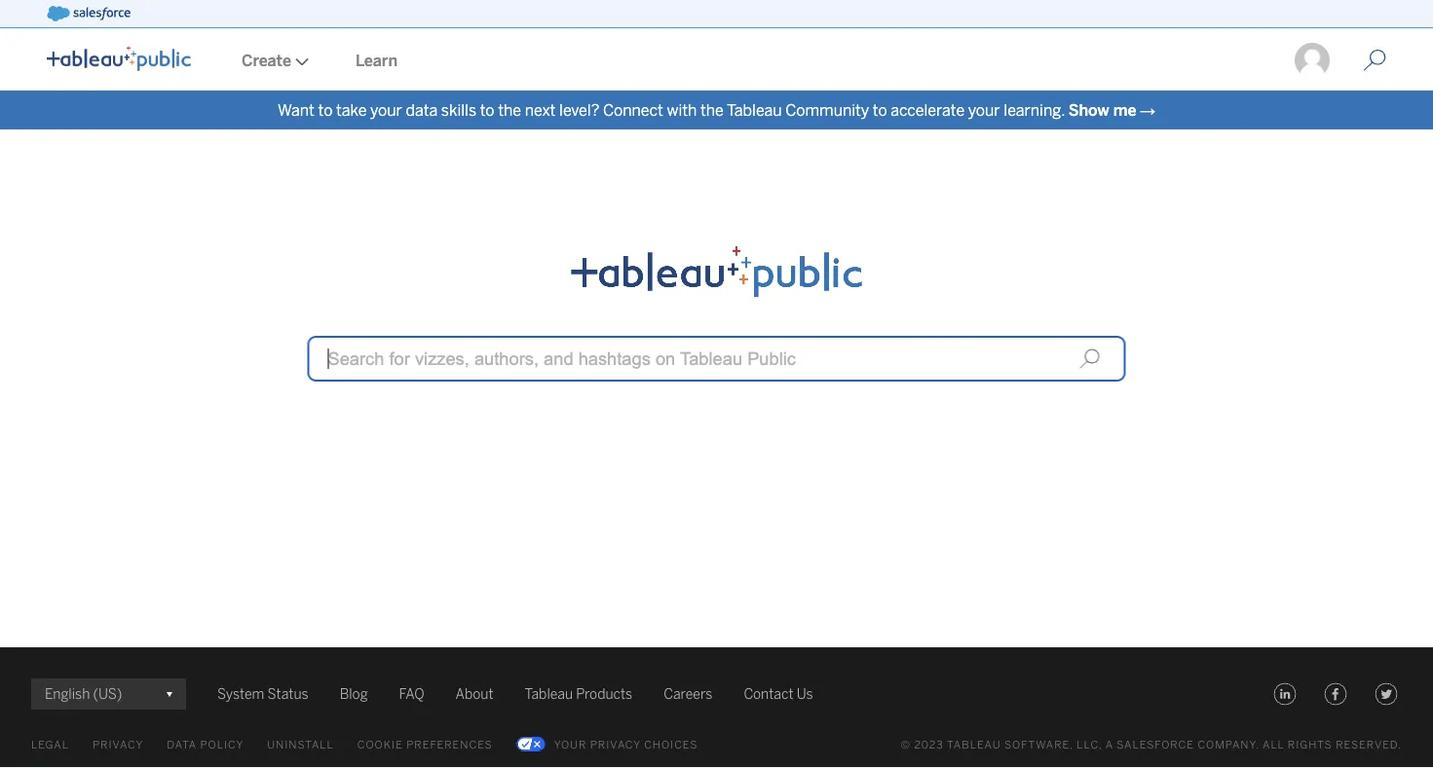 Task type: describe. For each thing, give the bounding box(es) containing it.
go to search image
[[1340, 49, 1410, 72]]

data
[[406, 101, 438, 119]]

choices
[[644, 739, 698, 752]]

faq
[[399, 687, 424, 703]]

careers
[[664, 687, 713, 703]]

uninstall
[[267, 739, 334, 752]]

next
[[525, 101, 556, 119]]

status
[[267, 687, 309, 703]]

want to take your data skills to the next level? connect with the tableau community to accelerate your learning. show me →
[[278, 101, 1156, 119]]

contact us
[[744, 687, 813, 703]]

all
[[1263, 739, 1285, 752]]

(us)
[[93, 687, 122, 703]]

rights
[[1288, 739, 1333, 752]]

faq link
[[399, 683, 424, 707]]

create button
[[218, 30, 332, 91]]

search image
[[1079, 348, 1101, 370]]

show
[[1069, 101, 1110, 119]]

community
[[786, 101, 869, 119]]

preferences
[[407, 739, 493, 752]]

uninstall link
[[267, 734, 334, 757]]

logo image
[[47, 46, 191, 71]]

→
[[1140, 101, 1156, 119]]

system
[[217, 687, 264, 703]]

learn
[[356, 51, 398, 70]]

me
[[1114, 101, 1137, 119]]

company.
[[1198, 739, 1260, 752]]

a
[[1106, 739, 1114, 752]]

3 to from the left
[[873, 101, 887, 119]]

1 your from the left
[[370, 101, 402, 119]]

tableau inside tableau products link
[[525, 687, 573, 703]]

accelerate
[[891, 101, 965, 119]]

1 the from the left
[[498, 101, 521, 119]]

© 2023 tableau software, llc, a salesforce company. all rights reserved.
[[901, 739, 1402, 752]]

llc,
[[1077, 739, 1103, 752]]

2 vertical spatial tableau
[[947, 739, 1001, 752]]

tableau products link
[[525, 683, 633, 707]]

about
[[456, 687, 494, 703]]

connect
[[603, 101, 663, 119]]

contact
[[744, 687, 794, 703]]

software,
[[1005, 739, 1074, 752]]

legal link
[[31, 734, 69, 757]]

Search input field
[[307, 336, 1126, 382]]



Task type: vqa. For each thing, say whether or not it's contained in the screenshot.
second More Actions icon from the right
no



Task type: locate. For each thing, give the bounding box(es) containing it.
your privacy choices link
[[516, 734, 698, 757]]

products
[[576, 687, 633, 703]]

policy
[[200, 739, 244, 752]]

salesforce logo image
[[47, 6, 130, 21]]

create
[[242, 51, 291, 70]]

your privacy choices
[[554, 739, 698, 752]]

english
[[45, 687, 90, 703]]

data policy link
[[167, 734, 244, 757]]

legal
[[31, 739, 69, 752]]

show me link
[[1069, 101, 1137, 119]]

privacy down selected language element
[[93, 739, 144, 752]]

english (us)
[[45, 687, 122, 703]]

level?
[[559, 101, 600, 119]]

©
[[901, 739, 911, 752]]

system status
[[217, 687, 309, 703]]

cookie preferences button
[[357, 734, 493, 757]]

data
[[167, 739, 197, 752]]

privacy
[[93, 739, 144, 752], [590, 739, 641, 752]]

the right with
[[701, 101, 724, 119]]

2023
[[915, 739, 944, 752]]

2 the from the left
[[701, 101, 724, 119]]

tableau
[[727, 101, 782, 119], [525, 687, 573, 703], [947, 739, 1001, 752]]

tableau up your
[[525, 687, 573, 703]]

0 horizontal spatial your
[[370, 101, 402, 119]]

salesforce
[[1117, 739, 1195, 752]]

blog
[[340, 687, 368, 703]]

tableau products
[[525, 687, 633, 703]]

1 vertical spatial tableau
[[525, 687, 573, 703]]

1 privacy from the left
[[93, 739, 144, 752]]

1 horizontal spatial the
[[701, 101, 724, 119]]

privacy link
[[93, 734, 144, 757]]

1 to from the left
[[318, 101, 333, 119]]

tara.schultz image
[[1293, 41, 1332, 80]]

selected language element
[[45, 679, 172, 710]]

2 your from the left
[[969, 101, 1001, 119]]

tableau right with
[[727, 101, 782, 119]]

to
[[318, 101, 333, 119], [480, 101, 495, 119], [873, 101, 887, 119]]

the
[[498, 101, 521, 119], [701, 101, 724, 119]]

cookie preferences
[[357, 739, 493, 752]]

0 vertical spatial tableau
[[727, 101, 782, 119]]

your
[[554, 739, 587, 752]]

2 horizontal spatial to
[[873, 101, 887, 119]]

your left "learning."
[[969, 101, 1001, 119]]

the left next
[[498, 101, 521, 119]]

cookie
[[357, 739, 403, 752]]

us
[[797, 687, 813, 703]]

contact us link
[[744, 683, 813, 707]]

reserved.
[[1336, 739, 1402, 752]]

learn link
[[332, 30, 421, 91]]

1 horizontal spatial privacy
[[590, 739, 641, 752]]

your right take
[[370, 101, 402, 119]]

2 horizontal spatial tableau
[[947, 739, 1001, 752]]

your
[[370, 101, 402, 119], [969, 101, 1001, 119]]

to right skills
[[480, 101, 495, 119]]

take
[[336, 101, 367, 119]]

learning.
[[1004, 101, 1065, 119]]

system status link
[[217, 683, 309, 707]]

blog link
[[340, 683, 368, 707]]

careers link
[[664, 683, 713, 707]]

data policy
[[167, 739, 244, 752]]

to left take
[[318, 101, 333, 119]]

want
[[278, 101, 315, 119]]

2 to from the left
[[480, 101, 495, 119]]

1 horizontal spatial to
[[480, 101, 495, 119]]

privacy right your
[[590, 739, 641, 752]]

0 horizontal spatial to
[[318, 101, 333, 119]]

0 horizontal spatial tableau
[[525, 687, 573, 703]]

about link
[[456, 683, 494, 707]]

2 privacy from the left
[[590, 739, 641, 752]]

skills
[[441, 101, 477, 119]]

with
[[667, 101, 697, 119]]

tableau right 2023
[[947, 739, 1001, 752]]

1 horizontal spatial your
[[969, 101, 1001, 119]]

0 horizontal spatial the
[[498, 101, 521, 119]]

1 horizontal spatial tableau
[[727, 101, 782, 119]]

0 horizontal spatial privacy
[[93, 739, 144, 752]]

to left accelerate on the top
[[873, 101, 887, 119]]



